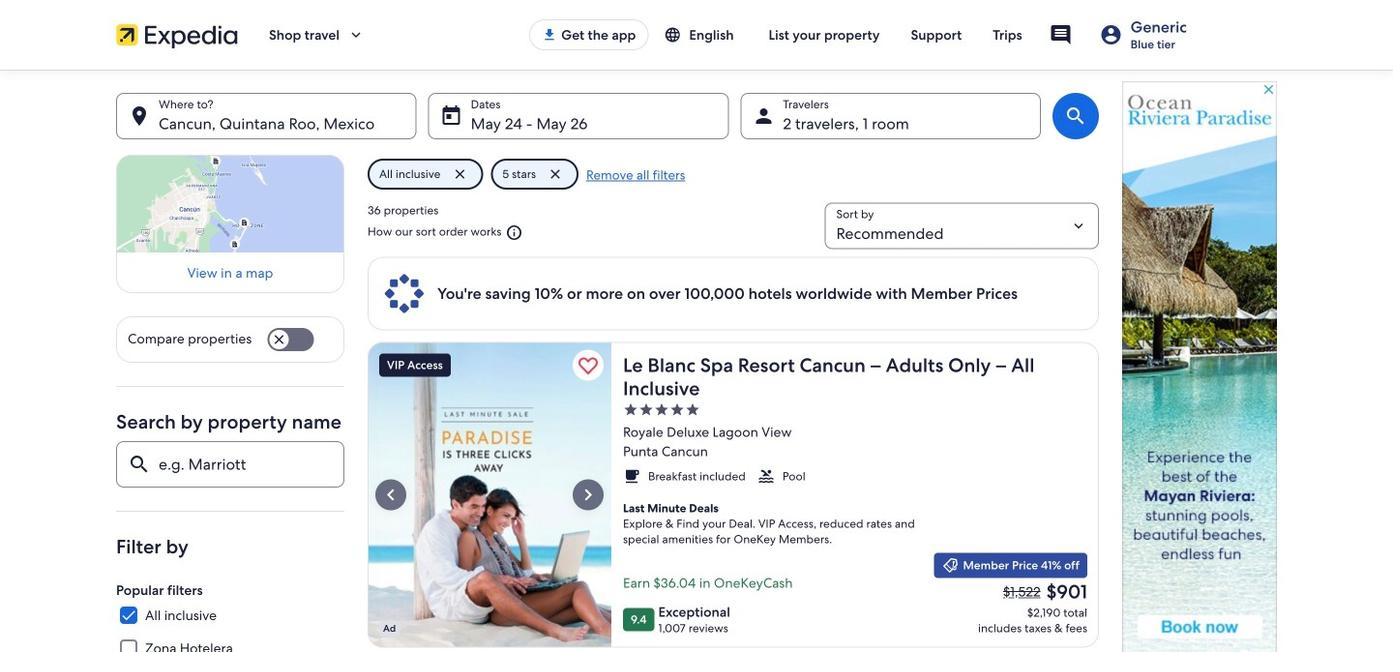 Task type: locate. For each thing, give the bounding box(es) containing it.
2 horizontal spatial small image
[[942, 556, 959, 574]]

download the app button image
[[542, 27, 557, 43]]

show previous image for le blanc spa resort cancun – adults only – all inclusive image
[[379, 483, 402, 506]]

expedia logo image
[[116, 21, 238, 48]]

pool image
[[368, 342, 611, 647]]

1 horizontal spatial xsmall image
[[685, 402, 700, 417]]

loyalty lowtier image
[[1100, 23, 1123, 46]]

one key blue tier image
[[383, 272, 426, 315]]

3 xsmall image from the left
[[669, 402, 685, 417]]

0 vertical spatial small image
[[664, 26, 681, 44]]

1 xsmall image from the left
[[623, 402, 638, 417]]

2 small image from the left
[[757, 467, 775, 485]]

small image
[[664, 26, 681, 44], [502, 224, 523, 241], [942, 556, 959, 574]]

small image
[[623, 467, 640, 485], [757, 467, 775, 485]]

xsmall image
[[623, 402, 638, 417], [638, 402, 654, 417], [669, 402, 685, 417]]

0 horizontal spatial small image
[[623, 467, 640, 485]]

1 horizontal spatial small image
[[664, 26, 681, 44]]

xsmall image
[[654, 402, 669, 417], [685, 402, 700, 417]]

1 horizontal spatial small image
[[757, 467, 775, 485]]

1 vertical spatial small image
[[502, 224, 523, 241]]

1 small image from the left
[[623, 467, 640, 485]]

trailing image
[[347, 26, 365, 44]]

0 horizontal spatial xsmall image
[[654, 402, 669, 417]]



Task type: vqa. For each thing, say whether or not it's contained in the screenshot.
Pool image
yes



Task type: describe. For each thing, give the bounding box(es) containing it.
search image
[[1064, 104, 1087, 128]]

show next image for le blanc spa resort cancun – adults only – all inclusive image
[[577, 483, 600, 506]]

2 vertical spatial small image
[[942, 556, 959, 574]]

0 horizontal spatial small image
[[502, 224, 523, 241]]

1 xsmall image from the left
[[654, 402, 669, 417]]

2 xsmall image from the left
[[638, 402, 654, 417]]

2 xsmall image from the left
[[685, 402, 700, 417]]

communication center icon image
[[1049, 23, 1072, 46]]

static map image image
[[116, 155, 344, 253]]



